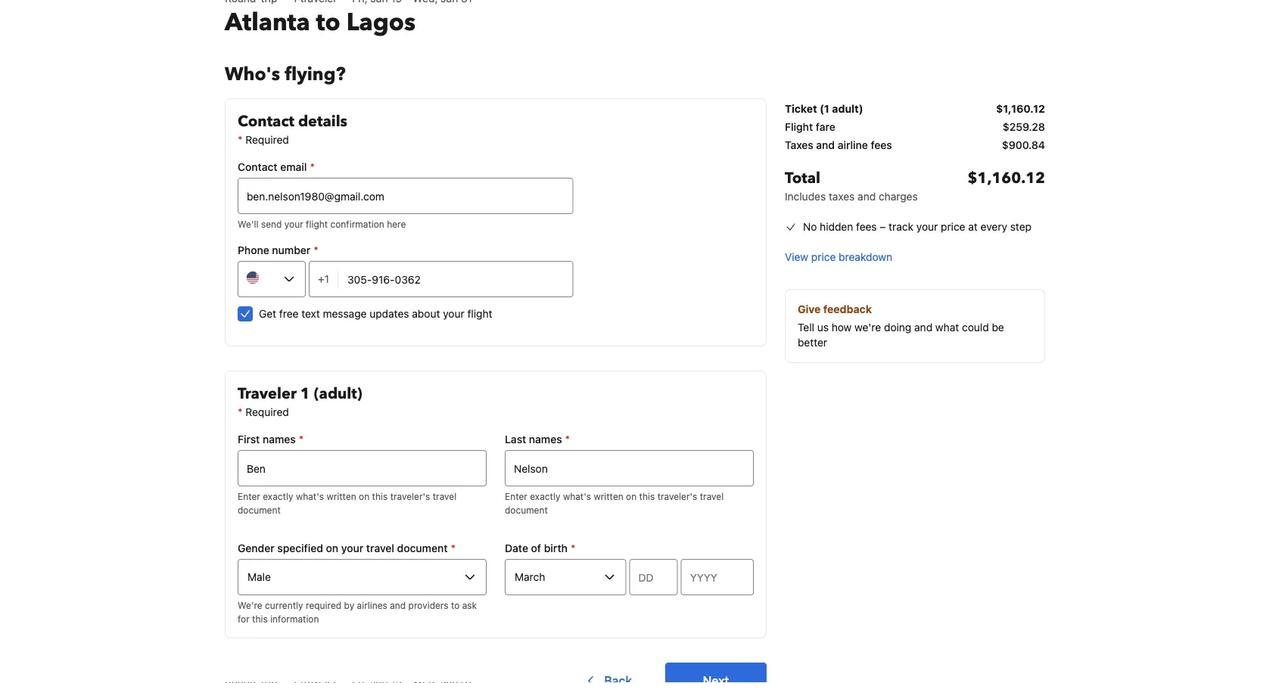 Task type: locate. For each thing, give the bounding box(es) containing it.
enter exactly what's written on this traveler's travel document alert for last names *
[[505, 490, 754, 517]]

Enter your birth year using four digits telephone field
[[681, 560, 754, 596]]

$1,160.12 cell for total cell
[[968, 168, 1046, 204]]

names
[[263, 433, 296, 446], [529, 433, 562, 446]]

$1,160.12 for total cell
[[968, 168, 1046, 189]]

1 written from the left
[[327, 491, 356, 502]]

to left lagos
[[316, 6, 341, 39]]

to left ask
[[451, 600, 460, 611]]

$1,160.12 for ticket (1 adult) cell
[[996, 103, 1046, 115]]

enter exactly what's written on this traveler's travel document alert
[[238, 490, 487, 517], [505, 490, 754, 517]]

0 vertical spatial to
[[316, 6, 341, 39]]

0 horizontal spatial document
[[238, 505, 281, 516]]

1 enter from the left
[[238, 491, 260, 502]]

to
[[316, 6, 341, 39], [451, 600, 460, 611]]

gender
[[238, 542, 275, 555]]

view
[[785, 251, 809, 263]]

fees left –
[[856, 221, 877, 233]]

total includes taxes and charges
[[785, 168, 918, 203]]

document for last
[[505, 505, 548, 516]]

(1
[[820, 103, 830, 115]]

3 row from the top
[[785, 138, 1046, 156]]

give feedback tell us how we're doing and what could be better
[[798, 303, 1005, 349]]

names for last names
[[529, 433, 562, 446]]

* right email at the top of page
[[310, 161, 315, 173]]

2 enter from the left
[[505, 491, 528, 502]]

could
[[962, 321, 989, 334]]

row containing flight fare
[[785, 120, 1046, 138]]

1 horizontal spatial to
[[451, 600, 460, 611]]

traveler's for first names *
[[390, 491, 430, 502]]

required down traveler
[[245, 406, 289, 419]]

1 horizontal spatial enter
[[505, 491, 528, 502]]

required inside traveler 1 (adult) required
[[245, 406, 289, 419]]

* for phone number *
[[314, 244, 319, 257]]

last
[[505, 433, 526, 446]]

1 what's from the left
[[296, 491, 324, 502]]

fees right the airline
[[871, 139, 892, 151]]

for
[[238, 614, 250, 625]]

0 vertical spatial price
[[941, 221, 966, 233]]

1 required from the top
[[245, 134, 289, 146]]

first names *
[[238, 433, 304, 446]]

* right birth
[[571, 542, 576, 555]]

1 horizontal spatial flight
[[468, 308, 493, 320]]

$1,160.12 up $259.28
[[996, 103, 1046, 115]]

2 enter exactly what's written on this traveler's travel document from the left
[[505, 491, 724, 516]]

Phone number telephone field
[[338, 261, 573, 298]]

2 row from the top
[[785, 120, 1046, 138]]

traveler 1 (adult) required
[[238, 384, 362, 419]]

1 horizontal spatial traveler's
[[658, 491, 698, 502]]

exactly
[[263, 491, 293, 502], [530, 491, 561, 502]]

0 vertical spatial required
[[245, 134, 289, 146]]

no hidden fees – track your price at every step
[[803, 221, 1032, 233]]

2 horizontal spatial document
[[505, 505, 548, 516]]

view price breakdown
[[785, 251, 893, 263]]

* for contact email *
[[310, 161, 315, 173]]

what's
[[296, 491, 324, 502], [563, 491, 591, 502]]

1 row from the top
[[785, 98, 1046, 120]]

1 horizontal spatial price
[[941, 221, 966, 233]]

and left what
[[915, 321, 933, 334]]

price right view
[[812, 251, 836, 263]]

0 vertical spatial contact
[[238, 111, 294, 132]]

* right the last
[[565, 433, 570, 446]]

enter exactly what's written on this traveler's travel document
[[238, 491, 457, 516], [505, 491, 724, 516]]

4 row from the top
[[785, 156, 1046, 210]]

0 horizontal spatial what's
[[296, 491, 324, 502]]

1 names from the left
[[263, 433, 296, 446]]

1 vertical spatial flight
[[468, 308, 493, 320]]

* for last names *
[[565, 433, 570, 446]]

$1,160.12 down $900.84 cell
[[968, 168, 1046, 189]]

lagos
[[347, 6, 416, 39]]

at
[[969, 221, 978, 233]]

1 horizontal spatial this
[[372, 491, 388, 502]]

fees
[[871, 139, 892, 151], [856, 221, 877, 233]]

2 written from the left
[[594, 491, 624, 502]]

we're
[[238, 600, 262, 611]]

table containing total
[[785, 98, 1046, 210]]

your right track
[[917, 221, 938, 233]]

your right specified
[[341, 542, 364, 555]]

exactly up the gender
[[263, 491, 293, 502]]

who's
[[225, 62, 280, 87]]

required up contact email *
[[245, 134, 289, 146]]

enter for last
[[505, 491, 528, 502]]

your right send
[[285, 219, 303, 229]]

message
[[323, 308, 367, 320]]

1 enter exactly what's written on this traveler's travel document alert from the left
[[238, 490, 487, 517]]

$900.84
[[1002, 139, 1046, 151]]

enter
[[238, 491, 260, 502], [505, 491, 528, 502]]

document
[[238, 505, 281, 516], [505, 505, 548, 516], [397, 542, 448, 555]]

airline
[[838, 139, 868, 151]]

0 horizontal spatial this
[[252, 614, 268, 625]]

2 required from the top
[[245, 406, 289, 419]]

1 horizontal spatial enter exactly what's written on this traveler's travel document alert
[[505, 490, 754, 517]]

get free text message updates about your flight
[[259, 308, 493, 320]]

details
[[298, 111, 348, 132]]

2 horizontal spatial on
[[626, 491, 637, 502]]

ticket
[[785, 103, 817, 115]]

flight fare
[[785, 121, 836, 133]]

step
[[1011, 221, 1032, 233]]

give
[[798, 303, 821, 316]]

1 exactly from the left
[[263, 491, 293, 502]]

document for first
[[238, 505, 281, 516]]

this for first names *
[[372, 491, 388, 502]]

0 horizontal spatial exactly
[[263, 491, 293, 502]]

row
[[785, 98, 1046, 120], [785, 120, 1046, 138], [785, 138, 1046, 156], [785, 156, 1046, 210]]

$1,160.12 cell up $259.28
[[996, 101, 1046, 117]]

flight down "phone number" phone field
[[468, 308, 493, 320]]

$1,160.12 cell up every
[[968, 168, 1046, 204]]

your inside alert
[[285, 219, 303, 229]]

confirmation
[[331, 219, 384, 229]]

0 horizontal spatial names
[[263, 433, 296, 446]]

$259.28 cell
[[1003, 120, 1046, 135]]

what's up birth
[[563, 491, 591, 502]]

be
[[992, 321, 1005, 334]]

travel for last names *
[[700, 491, 724, 502]]

names right the last
[[529, 433, 562, 446]]

0 vertical spatial $1,160.12 cell
[[996, 101, 1046, 117]]

1 horizontal spatial travel
[[433, 491, 457, 502]]

track
[[889, 221, 914, 233]]

fare
[[816, 121, 836, 133]]

enter exactly what's written on this traveler's travel document up gender specified on your travel document *
[[238, 491, 457, 516]]

2 traveler's from the left
[[658, 491, 698, 502]]

1 vertical spatial to
[[451, 600, 460, 611]]

$1,160.12 cell
[[996, 101, 1046, 117], [968, 168, 1046, 204]]

us
[[818, 321, 829, 334]]

how
[[832, 321, 852, 334]]

0 horizontal spatial to
[[316, 6, 341, 39]]

1 traveler's from the left
[[390, 491, 430, 502]]

written for last names *
[[594, 491, 624, 502]]

contact up contact email *
[[238, 111, 294, 132]]

1 horizontal spatial enter exactly what's written on this traveler's travel document
[[505, 491, 724, 516]]

names right first
[[263, 433, 296, 446]]

1 vertical spatial fees
[[856, 221, 877, 233]]

2 names from the left
[[529, 433, 562, 446]]

contact inside contact details required
[[238, 111, 294, 132]]

0 horizontal spatial travel
[[366, 542, 394, 555]]

enter exactly what's written on this traveler's travel document up birth
[[505, 491, 724, 516]]

traveler's
[[390, 491, 430, 502], [658, 491, 698, 502]]

exactly up 'date of birth *'
[[530, 491, 561, 502]]

0 vertical spatial $1,160.12
[[996, 103, 1046, 115]]

None email field
[[238, 178, 573, 214]]

0 horizontal spatial traveler's
[[390, 491, 430, 502]]

price left at
[[941, 221, 966, 233]]

2 horizontal spatial this
[[639, 491, 655, 502]]

1 horizontal spatial exactly
[[530, 491, 561, 502]]

document up the date
[[505, 505, 548, 516]]

flight up number
[[306, 219, 328, 229]]

1 horizontal spatial on
[[359, 491, 370, 502]]

travel
[[433, 491, 457, 502], [700, 491, 724, 502], [366, 542, 394, 555]]

contact left email at the top of page
[[238, 161, 278, 173]]

what's up specified
[[296, 491, 324, 502]]

date of birth *
[[505, 542, 576, 555]]

gender specified on your travel document *
[[238, 542, 456, 555]]

exactly for last names
[[530, 491, 561, 502]]

first
[[238, 433, 260, 446]]

document up the gender
[[238, 505, 281, 516]]

*
[[310, 161, 315, 173], [314, 244, 319, 257], [299, 433, 304, 446], [565, 433, 570, 446], [451, 542, 456, 555], [571, 542, 576, 555]]

and right airlines
[[390, 600, 406, 611]]

0 horizontal spatial on
[[326, 542, 339, 555]]

we're
[[855, 321, 881, 334]]

1
[[300, 384, 310, 405]]

0 horizontal spatial flight
[[306, 219, 328, 229]]

None field
[[238, 450, 487, 487], [505, 450, 754, 487], [238, 450, 487, 487], [505, 450, 754, 487]]

2 enter exactly what's written on this traveler's travel document alert from the left
[[505, 490, 754, 517]]

1 horizontal spatial written
[[594, 491, 624, 502]]

number
[[272, 244, 311, 257]]

enter exactly what's written on this traveler's travel document alert for first names *
[[238, 490, 487, 517]]

2 exactly from the left
[[530, 491, 561, 502]]

0 vertical spatial flight
[[306, 219, 328, 229]]

2 contact from the top
[[238, 161, 278, 173]]

on
[[359, 491, 370, 502], [626, 491, 637, 502], [326, 542, 339, 555]]

and down fare
[[816, 139, 835, 151]]

better
[[798, 337, 828, 349]]

enter up the gender
[[238, 491, 260, 502]]

2 what's from the left
[[563, 491, 591, 502]]

1 horizontal spatial names
[[529, 433, 562, 446]]

your right 'about'
[[443, 308, 465, 320]]

flight
[[306, 219, 328, 229], [468, 308, 493, 320]]

1 horizontal spatial what's
[[563, 491, 591, 502]]

taxes
[[785, 139, 814, 151]]

1 vertical spatial price
[[812, 251, 836, 263]]

0 horizontal spatial enter exactly what's written on this traveler's travel document
[[238, 491, 457, 516]]

total cell
[[785, 168, 918, 204]]

atlanta
[[225, 6, 310, 39]]

this
[[372, 491, 388, 502], [639, 491, 655, 502], [252, 614, 268, 625]]

1 horizontal spatial document
[[397, 542, 448, 555]]

enter for first
[[238, 491, 260, 502]]

0 horizontal spatial enter exactly what's written on this traveler's travel document alert
[[238, 490, 487, 517]]

currently
[[265, 600, 303, 611]]

document up providers
[[397, 542, 448, 555]]

1 vertical spatial $1,160.12
[[968, 168, 1046, 189]]

1 vertical spatial $1,160.12 cell
[[968, 168, 1046, 204]]

* down traveler 1 (adult) required at the left bottom
[[299, 433, 304, 446]]

0 horizontal spatial written
[[327, 491, 356, 502]]

enter up the date
[[505, 491, 528, 502]]

1 enter exactly what's written on this traveler's travel document from the left
[[238, 491, 457, 516]]

$1,160.12 cell for ticket (1 adult) cell
[[996, 101, 1046, 117]]

and inside the we're currently required by airlines and providers to ask for this information
[[390, 600, 406, 611]]

1 contact from the top
[[238, 111, 294, 132]]

1 vertical spatial contact
[[238, 161, 278, 173]]

and right taxes
[[858, 190, 876, 203]]

0 horizontal spatial enter
[[238, 491, 260, 502]]

1 vertical spatial required
[[245, 406, 289, 419]]

required inside contact details required
[[245, 134, 289, 146]]

0 vertical spatial fees
[[871, 139, 892, 151]]

table
[[785, 98, 1046, 210]]

2 horizontal spatial travel
[[700, 491, 724, 502]]

* right number
[[314, 244, 319, 257]]

price
[[941, 221, 966, 233], [812, 251, 836, 263]]

$1,160.12
[[996, 103, 1046, 115], [968, 168, 1046, 189]]



Task type: vqa. For each thing, say whether or not it's contained in the screenshot.
Total
yes



Task type: describe. For each thing, give the bounding box(es) containing it.
and inside total includes taxes and charges
[[858, 190, 876, 203]]

here
[[387, 219, 406, 229]]

+1
[[318, 273, 329, 285]]

providers
[[409, 600, 449, 611]]

flight inside alert
[[306, 219, 328, 229]]

free
[[279, 308, 299, 320]]

ticket (1 adult) cell
[[785, 101, 864, 117]]

breakdown
[[839, 251, 893, 263]]

taxes and airline fees
[[785, 139, 892, 151]]

get
[[259, 308, 276, 320]]

view price breakdown element
[[785, 250, 893, 265]]

we'll send your flight confirmation here alert
[[238, 217, 573, 231]]

this inside the we're currently required by airlines and providers to ask for this information
[[252, 614, 268, 625]]

(adult)
[[314, 384, 362, 405]]

tell
[[798, 321, 815, 334]]

flying?
[[285, 62, 346, 87]]

0 horizontal spatial price
[[812, 251, 836, 263]]

total
[[785, 168, 821, 189]]

includes
[[785, 190, 826, 203]]

required
[[306, 600, 342, 611]]

taxes
[[829, 190, 855, 203]]

–
[[880, 221, 886, 233]]

view price breakdown link
[[785, 250, 893, 265]]

feedback
[[824, 303, 872, 316]]

flight
[[785, 121, 813, 133]]

airlines
[[357, 600, 388, 611]]

we'll
[[238, 219, 259, 229]]

this for last names *
[[639, 491, 655, 502]]

atlanta to lagos
[[225, 6, 416, 39]]

send
[[261, 219, 282, 229]]

$259.28
[[1003, 121, 1046, 133]]

taxes and airline fees cell
[[785, 138, 892, 153]]

about
[[412, 308, 440, 320]]

no
[[803, 221, 817, 233]]

what
[[936, 321, 959, 334]]

fees inside taxes and airline fees cell
[[871, 139, 892, 151]]

of
[[531, 542, 541, 555]]

contact for contact email
[[238, 161, 278, 173]]

last names *
[[505, 433, 570, 446]]

flight fare cell
[[785, 120, 836, 135]]

on for last names *
[[626, 491, 637, 502]]

traveler
[[238, 384, 297, 405]]

contact for contact details
[[238, 111, 294, 132]]

row containing ticket (1 adult)
[[785, 98, 1046, 120]]

adult)
[[832, 103, 864, 115]]

and inside the give feedback tell us how we're doing and what could be better
[[915, 321, 933, 334]]

traveler's for last names *
[[658, 491, 698, 502]]

we'll send your flight confirmation here
[[238, 219, 406, 229]]

$900.84 cell
[[1002, 138, 1046, 153]]

names for first names
[[263, 433, 296, 446]]

phone
[[238, 244, 269, 257]]

by
[[344, 600, 354, 611]]

hidden
[[820, 221, 854, 233]]

birth
[[544, 542, 568, 555]]

* left the date
[[451, 542, 456, 555]]

enter exactly what's written on this traveler's travel document for first names *
[[238, 491, 457, 516]]

phone number *
[[238, 244, 319, 257]]

* for first names *
[[299, 433, 304, 446]]

specified
[[277, 542, 323, 555]]

on for first names *
[[359, 491, 370, 502]]

ticket (1 adult)
[[785, 103, 864, 115]]

we're currently required by airlines and providers to ask for this information alert
[[238, 599, 487, 626]]

contact details required
[[238, 111, 348, 146]]

travel for first names *
[[433, 491, 457, 502]]

updates
[[370, 308, 409, 320]]

every
[[981, 221, 1008, 233]]

row containing total
[[785, 156, 1046, 210]]

date
[[505, 542, 528, 555]]

doing
[[884, 321, 912, 334]]

exactly for first names
[[263, 491, 293, 502]]

we're currently required by airlines and providers to ask for this information
[[238, 600, 477, 625]]

written for first names *
[[327, 491, 356, 502]]

who's flying?
[[225, 62, 346, 87]]

to inside the we're currently required by airlines and providers to ask for this information
[[451, 600, 460, 611]]

what's for first names *
[[296, 491, 324, 502]]

ask
[[462, 600, 477, 611]]

and inside cell
[[816, 139, 835, 151]]

enter exactly what's written on this traveler's travel document for last names *
[[505, 491, 724, 516]]

charges
[[879, 190, 918, 203]]

contact email *
[[238, 161, 315, 173]]

row containing taxes and airline fees
[[785, 138, 1046, 156]]

information
[[270, 614, 319, 625]]

email
[[280, 161, 307, 173]]

Enter your birth date using two digits telephone field
[[630, 560, 678, 596]]

what's for last names *
[[563, 491, 591, 502]]

text
[[302, 308, 320, 320]]



